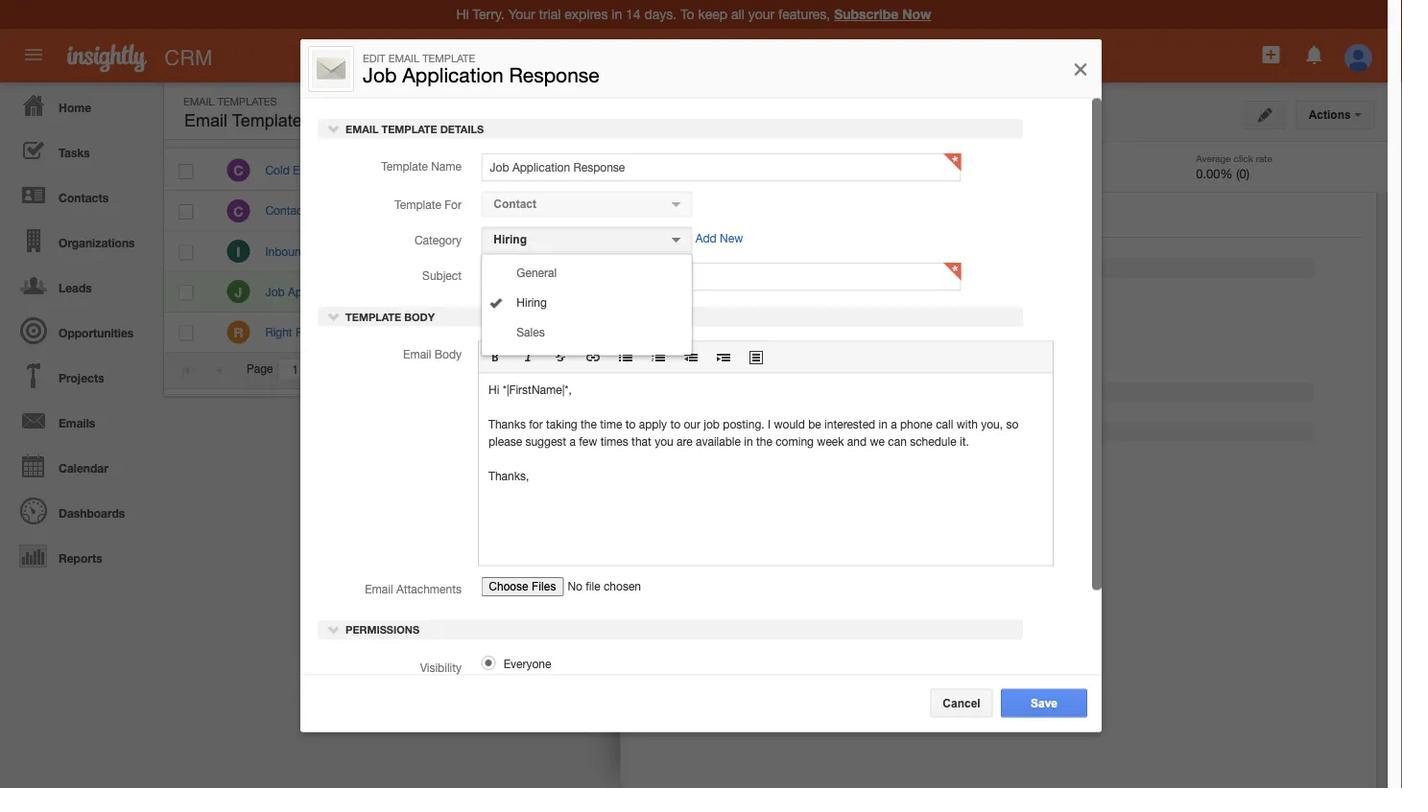 Task type: describe. For each thing, give the bounding box(es) containing it.
hi
[[489, 383, 499, 396]]

3:07 for r
[[951, 326, 974, 339]]

information
[[737, 427, 812, 439]]

save
[[1031, 697, 1058, 710]]

our
[[684, 417, 701, 431]]

delivered 0
[[826, 153, 866, 181]]

dashboards link
[[5, 489, 154, 534]]

23 for r
[[935, 326, 948, 339]]

contact cell for c
[[649, 191, 734, 232]]

for for j
[[391, 285, 405, 299]]

1
[[999, 363, 1006, 376]]

chevron down image for email body
[[327, 309, 341, 323]]

time inside thanks for taking the time to apply to our job posting. i would be interested in a phone call with you, so please suggest a few times that you are available in the coming week and we can schedule it.
[[600, 417, 622, 431]]

visibility
[[420, 661, 462, 674]]

1 vertical spatial category
[[741, 333, 788, 346]]

1 horizontal spatial details
[[653, 212, 691, 226]]

me
[[426, 326, 442, 339]]

1 vertical spatial templates
[[232, 111, 311, 131]]

do
[[350, 164, 365, 177]]

the inside r row
[[458, 326, 474, 339]]

privacy policy
[[923, 452, 995, 465]]

terry for connecting
[[435, 204, 460, 218]]

can you point me to the right person? link
[[350, 326, 546, 339]]

all
[[495, 50, 510, 65]]

2 5 from the left
[[1039, 363, 1046, 376]]

are
[[677, 435, 693, 448]]

thanks inside thanks for taking the time to apply to our job posting. i would be interested in a phone call with you, so please suggest a few times that you are available in the coming week and we can schedule it.
[[489, 417, 526, 431]]

job inside j row
[[265, 285, 285, 299]]

thanks for j
[[350, 285, 388, 299]]

dashboards
[[59, 507, 125, 520]]

right person
[[265, 326, 332, 339]]

subscribe now link
[[834, 6, 931, 22]]

email templates email templates
[[183, 95, 311, 131]]

3:07 for j
[[951, 285, 974, 299]]

thanks for c
[[350, 204, 388, 218]]

schedule
[[910, 435, 957, 448]]

menu inside job application response dialog
[[482, 260, 691, 350]]

turtle for do you have time to connect?
[[463, 164, 492, 177]]

email body
[[403, 347, 462, 361]]

pm for r
[[977, 326, 995, 339]]

job
[[704, 417, 720, 431]]

contact button
[[481, 191, 692, 217]]

opportunities link
[[5, 308, 154, 353]]

c for contact info
[[233, 203, 243, 219]]

add new
[[696, 232, 743, 245]]

thanks,
[[489, 469, 529, 483]]

0 vertical spatial in
[[879, 417, 888, 431]]

add
[[696, 232, 717, 245]]

coming
[[776, 435, 814, 448]]

please
[[489, 435, 522, 448]]

iphone app
[[739, 452, 799, 465]]

2 horizontal spatial subject
[[749, 354, 788, 367]]

and
[[847, 435, 867, 448]]

16-nov-23 3:07 pm for c
[[893, 164, 995, 177]]

be
[[808, 417, 821, 431]]

terry turtle for point
[[435, 326, 492, 339]]

projects link
[[5, 353, 154, 398]]

turtle for thanks for applying...
[[463, 285, 492, 299]]

hiring inside menu
[[517, 296, 547, 309]]

terry turtle for connecting
[[435, 204, 492, 218]]

contact for i
[[664, 245, 705, 258]]

2 horizontal spatial the
[[756, 435, 772, 448]]

sent
[[672, 153, 692, 164]]

subject inside job application response dialog
[[422, 269, 462, 282]]

0 horizontal spatial a
[[570, 435, 576, 448]]

close image
[[1071, 58, 1090, 81]]

turtle for can you point me to the right person?
[[463, 326, 492, 339]]

times
[[600, 435, 628, 448]]

emails inside 'emails sent 0'
[[641, 153, 669, 164]]

hi *|firstname|*,
[[489, 383, 572, 396]]

it.
[[960, 435, 969, 448]]

0% cell for j
[[734, 272, 878, 313]]

phone
[[900, 417, 933, 431]]

click
[[1234, 153, 1253, 164]]

sales for i
[[524, 246, 551, 258]]

projects
[[59, 371, 104, 385]]

general for general cell
[[524, 205, 563, 218]]

iphone
[[739, 452, 775, 465]]

items
[[1049, 363, 1077, 376]]

notifications image
[[1303, 43, 1326, 66]]

contact for j
[[664, 285, 705, 299]]

0 horizontal spatial of
[[852, 452, 862, 465]]

2 horizontal spatial details
[[764, 262, 807, 275]]

1 vertical spatial template name
[[708, 290, 788, 304]]

name inside job application response dialog
[[431, 160, 462, 173]]

calendar
[[59, 462, 108, 475]]

response inside edit email template job application response
[[509, 63, 599, 87]]

terry turtle link for connecting
[[435, 204, 492, 218]]

0% for r
[[753, 327, 769, 339]]

average click rate 0.00% (0)
[[1196, 153, 1273, 181]]

terms
[[818, 452, 849, 465]]

for
[[445, 198, 462, 211]]

thanks for applying... link
[[350, 285, 461, 299]]

0 horizontal spatial time
[[418, 164, 440, 177]]

right person link
[[265, 326, 341, 339]]

leads link
[[5, 263, 154, 308]]

j
[[235, 284, 242, 300]]

emails sent 0
[[641, 153, 692, 181]]

general cell
[[505, 191, 649, 232]]

i link
[[227, 240, 250, 263]]

details link
[[641, 207, 702, 234]]

16-nov-23 3:07 pm cell for r
[[878, 313, 1046, 353]]

0 vertical spatial new
[[1197, 104, 1220, 117]]

general for general link
[[517, 266, 557, 280]]

name inside 'row'
[[265, 124, 297, 137]]

terms of service
[[818, 452, 904, 465]]

terry turtle link for point
[[435, 326, 492, 339]]

android app
[[555, 452, 620, 465]]

job inside edit email template job application response
[[363, 63, 397, 87]]

job application response dialog
[[300, 39, 1102, 755]]

thanks for connecting link
[[350, 204, 465, 218]]

thanks for contacting us.
[[350, 245, 481, 258]]

do you have time to connect? link
[[350, 164, 505, 177]]

application inside edit email template job application response
[[402, 63, 504, 87]]

app for android app
[[599, 452, 620, 465]]

blog link
[[459, 452, 483, 465]]

person
[[296, 326, 332, 339]]

subscribe
[[834, 6, 899, 22]]

sales for c
[[524, 165, 551, 177]]

to left "our"
[[670, 417, 681, 431]]

email template categories
[[1107, 174, 1269, 186]]

s
[[1110, 227, 1117, 239]]

for for i
[[391, 245, 405, 258]]

privacy
[[923, 452, 961, 465]]

c link for contact info
[[227, 199, 250, 222]]

terry for have
[[435, 164, 460, 177]]

r link
[[227, 321, 250, 344]]

1 horizontal spatial emails link
[[1030, 96, 1119, 125]]

show sidebar image
[[1139, 104, 1153, 117]]

connecting
[[408, 204, 465, 218]]

toolbar inside job application response dialog
[[479, 342, 1053, 373]]

i inside thanks for taking the time to apply to our job posting. i would be interested in a phone call with you, so please suggest a few times that you are available in the coming week and we can schedule it.
[[768, 417, 771, 431]]

app for iphone app
[[778, 452, 799, 465]]

response inside i row
[[311, 245, 363, 258]]

interested
[[825, 417, 876, 431]]

can
[[350, 326, 371, 339]]

16-nov-23 3:07 pm for j
[[893, 285, 995, 299]]

organizations link
[[5, 218, 154, 263]]

details inside job application response dialog
[[440, 123, 484, 135]]

policy
[[964, 452, 995, 465]]

cancel button
[[930, 690, 993, 718]]

r
[[234, 325, 243, 341]]

available
[[696, 435, 741, 448]]

email template image
[[638, 93, 677, 131]]

addendum
[[1102, 452, 1159, 465]]

turtle for thanks for connecting
[[463, 204, 492, 218]]

1 horizontal spatial sales link
[[1121, 226, 1166, 241]]

2 horizontal spatial name
[[757, 290, 788, 304]]

contact inside button
[[494, 197, 537, 210]]

can you point me to the right person?
[[350, 326, 546, 339]]

contact for c
[[664, 204, 705, 218]]

would
[[774, 417, 805, 431]]

1 vertical spatial hiring link
[[482, 290, 691, 315]]

nov- for j
[[910, 285, 935, 299]]

0 vertical spatial templates
[[217, 95, 277, 107]]

Search all data.... text field
[[534, 40, 912, 75]]

cancel
[[943, 697, 981, 710]]

c link for cold email
[[227, 159, 250, 182]]



Task type: locate. For each thing, give the bounding box(es) containing it.
us.
[[465, 245, 481, 258]]

menu containing general
[[482, 260, 691, 350]]

service
[[865, 452, 904, 465]]

you inside thanks for taking the time to apply to our job posting. i would be interested in a phone call with you, so please suggest a few times that you are available in the coming week and we can schedule it.
[[655, 435, 673, 448]]

3 16- from the top
[[893, 326, 910, 339]]

5 terry turtle link from the top
[[435, 326, 492, 339]]

1 16-nov-23 3:07 pm from the top
[[893, 164, 995, 177]]

1 horizontal spatial emails
[[641, 153, 669, 164]]

for inside c row
[[391, 204, 405, 218]]

Subject text field
[[481, 262, 961, 291]]

few
[[579, 435, 597, 448]]

1 vertical spatial you
[[374, 326, 393, 339]]

1 horizontal spatial in
[[879, 417, 888, 431]]

0 vertical spatial 16-
[[893, 164, 910, 177]]

0%
[[753, 286, 769, 299], [753, 327, 769, 339]]

2 sales cell from the top
[[505, 232, 649, 272]]

terry turtle for have
[[435, 164, 492, 177]]

4 terry turtle from the top
[[435, 285, 492, 299]]

16- inside j row
[[893, 285, 910, 299]]

0 horizontal spatial emails
[[59, 417, 95, 430]]

a left few
[[570, 435, 576, 448]]

that
[[632, 435, 652, 448]]

16-
[[893, 164, 910, 177], [893, 285, 910, 299], [893, 326, 910, 339]]

23
[[935, 164, 948, 177], [935, 285, 948, 299], [935, 326, 948, 339]]

1 terry from the top
[[435, 164, 460, 177]]

2 vertical spatial details
[[764, 262, 807, 275]]

1 terry turtle link from the top
[[435, 164, 492, 177]]

1 chevron down image from the top
[[327, 122, 341, 135]]

additional
[[669, 427, 734, 439]]

terry turtle inside i row
[[435, 245, 492, 258]]

1 c from the top
[[233, 163, 243, 179]]

body for template body
[[404, 310, 435, 323]]

1 vertical spatial emails link
[[5, 398, 154, 443]]

1 vertical spatial new
[[720, 232, 743, 245]]

0 horizontal spatial new
[[720, 232, 743, 245]]

turtle inside j row
[[463, 285, 492, 299]]

sales link inside job application response dialog
[[482, 320, 691, 345]]

1 vertical spatial time
[[600, 417, 622, 431]]

1 horizontal spatial the
[[581, 417, 597, 431]]

2 turtle from the top
[[463, 204, 492, 218]]

we
[[870, 435, 885, 448]]

general link
[[482, 260, 691, 285]]

1 horizontal spatial 0
[[826, 166, 833, 181]]

2 0% cell from the top
[[734, 313, 878, 353]]

23 for c
[[935, 164, 948, 177]]

4 turtle from the top
[[463, 285, 492, 299]]

terry turtle up email body
[[435, 326, 492, 339]]

1 horizontal spatial email template details
[[666, 262, 807, 275]]

leads
[[59, 281, 92, 295]]

turtle inside i row
[[463, 245, 492, 258]]

body up point
[[404, 310, 435, 323]]

1 horizontal spatial app
[[778, 452, 799, 465]]

0 vertical spatial category
[[415, 233, 462, 247]]

thanks for applying...
[[350, 285, 461, 299]]

0 vertical spatial email template details
[[343, 123, 484, 135]]

application inside job application response dialog
[[478, 341, 1054, 566]]

subject up would at the right bottom of the page
[[749, 354, 788, 367]]

2 0 from the left
[[826, 166, 833, 181]]

sales cell for i
[[505, 232, 649, 272]]

16-nov-23 3:07 pm inside c row
[[893, 164, 995, 177]]

4 contact cell from the top
[[649, 313, 734, 353]]

terry for point
[[435, 326, 460, 339]]

2 c from the top
[[233, 203, 243, 219]]

row
[[164, 112, 1093, 148]]

0 vertical spatial sales link
[[1121, 226, 1166, 241]]

1 vertical spatial name
[[431, 160, 462, 173]]

1 pm from the top
[[977, 164, 995, 177]]

terry turtle inside r row
[[435, 326, 492, 339]]

general up hiring "button"
[[524, 205, 563, 218]]

general down hiring "button"
[[517, 266, 557, 280]]

3 3:07 from the top
[[951, 326, 974, 339]]

email templates button
[[179, 107, 316, 135]]

1 turtle from the top
[[463, 164, 492, 177]]

3 16-nov-23 3:07 pm cell from the top
[[878, 313, 1046, 353]]

chevron down image up cold email link
[[327, 122, 341, 135]]

1 3:07 from the top
[[951, 164, 974, 177]]

2 16-nov-23 3:07 pm from the top
[[893, 285, 995, 299]]

16- for j
[[893, 285, 910, 299]]

Name text field
[[481, 153, 961, 182]]

nov- for c
[[910, 164, 935, 177]]

terry for applying...
[[435, 285, 460, 299]]

terry turtle up the for
[[435, 164, 492, 177]]

sales cell down contact button
[[505, 232, 649, 272]]

you for c
[[368, 164, 387, 177]]

nov-
[[910, 164, 935, 177], [910, 285, 935, 299], [910, 326, 935, 339]]

2 vertical spatial emails
[[59, 417, 95, 430]]

body for email body
[[435, 347, 462, 361]]

all link
[[476, 41, 534, 75]]

for left contacting
[[391, 245, 405, 258]]

1 vertical spatial of
[[852, 452, 862, 465]]

the up few
[[581, 417, 597, 431]]

turtle down owner
[[463, 164, 492, 177]]

new right add
[[720, 232, 743, 245]]

terry turtle up us.
[[435, 204, 492, 218]]

contact for r
[[664, 326, 705, 339]]

1 vertical spatial 16-
[[893, 285, 910, 299]]

cold email
[[265, 164, 321, 177]]

contacting
[[408, 245, 462, 258]]

1 horizontal spatial category
[[741, 333, 788, 346]]

contact down details link
[[664, 245, 705, 258]]

1 nov- from the top
[[910, 164, 935, 177]]

1 horizontal spatial a
[[891, 417, 897, 431]]

terry turtle link down the for
[[435, 245, 492, 258]]

terry turtle link for contacting
[[435, 245, 492, 258]]

time up times
[[600, 417, 622, 431]]

nov- inside j row
[[910, 285, 935, 299]]

thanks inside j row
[[350, 285, 388, 299]]

you down template body
[[374, 326, 393, 339]]

for
[[391, 204, 405, 218], [391, 245, 405, 258], [391, 285, 405, 299], [529, 417, 543, 431]]

2 pm from the top
[[977, 285, 995, 299]]

the up "iphone app"
[[756, 435, 772, 448]]

edit
[[363, 52, 385, 64]]

1 vertical spatial 3:07
[[951, 285, 974, 299]]

0 vertical spatial details
[[440, 123, 484, 135]]

16-nov-23 3:07 pm for r
[[893, 326, 995, 339]]

0 vertical spatial 3:07
[[951, 164, 974, 177]]

terry for contacting
[[435, 245, 460, 258]]

0 horizontal spatial 5
[[1016, 363, 1023, 376]]

nov- inside r row
[[910, 326, 935, 339]]

r row
[[164, 313, 1094, 353]]

contact down add
[[664, 285, 705, 299]]

3:07 inside r row
[[951, 326, 974, 339]]

taking
[[546, 417, 578, 431]]

2 terry turtle link from the top
[[435, 204, 492, 218]]

to inside r row
[[445, 326, 455, 339]]

none file field inside job application response dialog
[[481, 576, 699, 605]]

2 nov- from the top
[[910, 285, 935, 299]]

0 inside 'emails sent 0'
[[641, 166, 648, 181]]

1 0 from the left
[[641, 166, 648, 181]]

turtle right the for
[[463, 204, 492, 218]]

1 vertical spatial chevron down image
[[327, 309, 341, 323]]

contact cell
[[649, 191, 734, 232], [649, 232, 734, 272], [649, 272, 734, 313], [649, 313, 734, 353]]

thanks up the job application response link
[[350, 245, 388, 258]]

c row
[[164, 151, 1094, 191], [164, 191, 1094, 232]]

2 vertical spatial 16-nov-23 3:07 pm
[[893, 326, 995, 339]]

processing
[[1041, 452, 1099, 465]]

record permissions image
[[931, 107, 949, 130]]

template
[[422, 52, 475, 64], [723, 95, 776, 107], [1258, 104, 1307, 117], [382, 123, 437, 135], [381, 160, 428, 173], [1143, 174, 1198, 186], [395, 198, 441, 211], [705, 262, 761, 275], [708, 290, 754, 304], [346, 310, 401, 323]]

name
[[265, 124, 297, 137], [431, 160, 462, 173], [757, 290, 788, 304]]

0 horizontal spatial template name
[[381, 160, 462, 173]]

16-nov-23 3:07 pm cell for c
[[878, 151, 1046, 191]]

general inside job application response dialog
[[517, 266, 557, 280]]

16- inside r row
[[893, 326, 910, 339]]

0 vertical spatial of
[[1026, 363, 1036, 376]]

sales cell up contact button
[[505, 151, 649, 191]]

navigation
[[0, 83, 154, 579]]

organizations
[[59, 236, 135, 250]]

everyone
[[500, 657, 551, 670]]

email template details inside job application response dialog
[[343, 123, 484, 135]]

1 vertical spatial c link
[[227, 199, 250, 222]]

0 vertical spatial a
[[891, 417, 897, 431]]

app down times
[[599, 452, 620, 465]]

emails link down projects in the left top of the page
[[5, 398, 154, 443]]

template inside edit email template job application response
[[422, 52, 475, 64]]

hiring button
[[481, 227, 692, 253]]

2 terry from the top
[[435, 204, 460, 218]]

0 up details link
[[641, 166, 648, 181]]

None checkbox
[[179, 122, 193, 138], [179, 164, 193, 179], [179, 286, 193, 301], [179, 326, 193, 341], [179, 122, 193, 138], [179, 164, 193, 179], [179, 286, 193, 301], [179, 326, 193, 341]]

none radio inside job application response dialog
[[481, 656, 496, 670]]

1 vertical spatial email template details
[[666, 262, 807, 275]]

0 horizontal spatial app
[[599, 452, 620, 465]]

email inside edit email template job application response
[[388, 52, 420, 64]]

thanks for i
[[350, 245, 388, 258]]

email attachments
[[365, 582, 462, 596]]

1 horizontal spatial time
[[600, 417, 622, 431]]

0 vertical spatial 0%
[[753, 286, 769, 299]]

0 vertical spatial i
[[236, 244, 240, 260]]

cold
[[265, 164, 290, 177]]

delivered
[[826, 153, 866, 164]]

for inside i row
[[391, 245, 405, 258]]

of down and on the right bottom of the page
[[852, 452, 862, 465]]

template name inside job application response dialog
[[381, 160, 462, 173]]

23 inside r row
[[935, 326, 948, 339]]

in down posting.
[[744, 435, 753, 448]]

thanks inside i row
[[350, 245, 388, 258]]

contact inside i row
[[664, 245, 705, 258]]

home
[[59, 101, 91, 114]]

with
[[957, 417, 978, 431]]

3 16-nov-23 3:07 pm from the top
[[893, 326, 995, 339]]

5 left items
[[1039, 363, 1046, 376]]

in up we
[[879, 417, 888, 431]]

terry turtle
[[435, 164, 492, 177], [435, 204, 492, 218], [435, 245, 492, 258], [435, 285, 492, 299], [435, 326, 492, 339]]

you down "apply"
[[655, 435, 673, 448]]

1 vertical spatial in
[[744, 435, 753, 448]]

0% cell for r
[[734, 313, 878, 353]]

2 3:07 from the top
[[951, 285, 974, 299]]

hiring link right h
[[1121, 251, 1168, 266]]

column header
[[1045, 112, 1093, 148]]

new up average
[[1197, 104, 1220, 117]]

2 app from the left
[[778, 452, 799, 465]]

1 c link from the top
[[227, 159, 250, 182]]

page
[[247, 363, 273, 376]]

template for
[[395, 198, 462, 211]]

contact inside r row
[[664, 326, 705, 339]]

3 terry turtle link from the top
[[435, 245, 492, 258]]

1 0% cell from the top
[[734, 272, 878, 313]]

1 horizontal spatial new
[[1197, 104, 1220, 117]]

c up i link
[[233, 203, 243, 219]]

3 terry from the top
[[435, 245, 460, 258]]

2 23 from the top
[[935, 285, 948, 299]]

1 vertical spatial the
[[581, 417, 597, 431]]

thanks up please
[[489, 417, 526, 431]]

contact up add
[[664, 204, 705, 218]]

contact cell for r
[[649, 313, 734, 353]]

3 nov- from the top
[[910, 326, 935, 339]]

template name up template for
[[381, 160, 462, 173]]

1 vertical spatial sales link
[[482, 320, 691, 345]]

0 vertical spatial subject
[[350, 124, 391, 137]]

for inside thanks for taking the time to apply to our job posting. i would be interested in a phone call with you, so please suggest a few times that you are available in the coming week and we can schedule it.
[[529, 417, 543, 431]]

for for c
[[391, 204, 405, 218]]

3 pm from the top
[[977, 326, 995, 339]]

1 terry turtle from the top
[[435, 164, 492, 177]]

1 horizontal spatial of
[[1026, 363, 1036, 376]]

i inside i link
[[236, 244, 240, 260]]

16- inside c row
[[893, 164, 910, 177]]

to left connect?
[[443, 164, 454, 177]]

1 vertical spatial nov-
[[910, 285, 935, 299]]

sales link right s
[[1121, 226, 1166, 241]]

hiring cell
[[505, 272, 649, 313]]

0 horizontal spatial subject
[[350, 124, 391, 137]]

1 app from the left
[[599, 452, 620, 465]]

0 vertical spatial 16-nov-23 3:07 pm
[[893, 164, 995, 177]]

body
[[404, 310, 435, 323], [435, 347, 462, 361]]

0 horizontal spatial in
[[744, 435, 753, 448]]

4 terry turtle link from the top
[[435, 285, 492, 299]]

row containing name
[[164, 112, 1093, 148]]

16-nov-23 3:07 pm inside j row
[[893, 285, 995, 299]]

nov- inside c row
[[910, 164, 935, 177]]

app
[[599, 452, 620, 465], [778, 452, 799, 465]]

have
[[390, 164, 415, 177]]

2 terry turtle from the top
[[435, 204, 492, 218]]

turtle right contacting
[[463, 245, 492, 258]]

5 turtle from the top
[[463, 326, 492, 339]]

0 vertical spatial hiring link
[[1121, 251, 1168, 266]]

category down connecting
[[415, 233, 462, 247]]

3:07 for c
[[951, 164, 974, 177]]

23 inside j row
[[935, 285, 948, 299]]

0% inside r row
[[753, 327, 769, 339]]

turtle down ok icon
[[463, 326, 492, 339]]

2 0% from the top
[[753, 327, 769, 339]]

0 vertical spatial the
[[458, 326, 474, 339]]

0 vertical spatial 23
[[935, 164, 948, 177]]

2 contact cell from the top
[[649, 232, 734, 272]]

turtle inside r row
[[463, 326, 492, 339]]

chevron down image left permissions
[[327, 623, 341, 636]]

thanks for connecting
[[350, 204, 465, 218]]

16-nov-23 3:07 pm cell for j
[[878, 272, 1046, 313]]

chevron down image for template name
[[327, 122, 341, 135]]

terry turtle down us.
[[435, 285, 492, 299]]

1 vertical spatial 16-nov-23 3:07 pm
[[893, 285, 995, 299]]

2 c link from the top
[[227, 199, 250, 222]]

0 vertical spatial name
[[265, 124, 297, 137]]

point
[[396, 326, 422, 339]]

1 23 from the top
[[935, 164, 948, 177]]

0% inside j row
[[753, 286, 769, 299]]

email template details up have
[[343, 123, 484, 135]]

emails link down close icon
[[1030, 96, 1119, 125]]

new
[[1197, 104, 1220, 117], [720, 232, 743, 245]]

0% for j
[[753, 286, 769, 299]]

contacts
[[59, 191, 109, 204]]

terry turtle link up us.
[[435, 204, 492, 218]]

subscribe now
[[834, 6, 931, 22]]

0 horizontal spatial name
[[265, 124, 297, 137]]

16- for c
[[893, 164, 910, 177]]

3:07 inside j row
[[951, 285, 974, 299]]

0 vertical spatial nov-
[[910, 164, 935, 177]]

additional information
[[666, 427, 812, 439]]

emails down close icon
[[1066, 104, 1106, 117]]

application containing hi *|firstname|*,
[[478, 341, 1054, 566]]

template body
[[343, 310, 435, 323]]

1 horizontal spatial i
[[768, 417, 771, 431]]

sales for r
[[524, 327, 551, 339]]

sales cell for c
[[505, 151, 649, 191]]

0 horizontal spatial the
[[458, 326, 474, 339]]

16-nov-23 3:07 pm inside r row
[[893, 326, 995, 339]]

c link left cold at the left top of page
[[227, 159, 250, 182]]

contact down subject text box
[[664, 326, 705, 339]]

4 terry from the top
[[435, 285, 460, 299]]

job application response inside j row
[[265, 285, 401, 299]]

pm inside r row
[[977, 326, 995, 339]]

turtle down us.
[[463, 285, 492, 299]]

sales inside r row
[[524, 327, 551, 339]]

for up suggest
[[529, 417, 543, 431]]

None file field
[[481, 576, 699, 605]]

1 5 from the left
[[1016, 363, 1023, 376]]

1 vertical spatial general
[[517, 266, 557, 280]]

0 horizontal spatial i
[[236, 244, 240, 260]]

you for r
[[374, 326, 393, 339]]

1 vertical spatial a
[[570, 435, 576, 448]]

5 terry turtle from the top
[[435, 326, 492, 339]]

application inside j row
[[288, 285, 346, 299]]

row group containing c
[[164, 151, 1094, 353]]

0 inside delivered 0
[[826, 166, 833, 181]]

email template details down add new link
[[666, 262, 807, 275]]

0% cell
[[734, 272, 878, 313], [734, 313, 878, 353]]

contacts link
[[5, 173, 154, 218]]

you inside r row
[[374, 326, 393, 339]]

sales cell
[[505, 151, 649, 191], [505, 232, 649, 272], [505, 313, 649, 353]]

c left cold at the left top of page
[[233, 163, 243, 179]]

1 horizontal spatial template name
[[708, 290, 788, 304]]

chevron down image
[[327, 122, 341, 135], [327, 309, 341, 323], [327, 623, 341, 636]]

edit email template job application response
[[363, 52, 599, 87]]

2 chevron down image from the top
[[327, 309, 341, 323]]

emails link
[[1030, 96, 1119, 125], [5, 398, 154, 443]]

menu
[[482, 260, 691, 350]]

to
[[443, 164, 454, 177], [445, 326, 455, 339], [626, 417, 636, 431], [670, 417, 681, 431]]

sales cell for r
[[505, 313, 649, 353]]

1 vertical spatial pm
[[977, 285, 995, 299]]

emails
[[1066, 104, 1106, 117], [641, 153, 669, 164], [59, 417, 95, 430]]

1 vertical spatial c
[[233, 203, 243, 219]]

1 16-nov-23 3:07 pm cell from the top
[[878, 151, 1046, 191]]

ok image
[[489, 296, 502, 310]]

2 vertical spatial 16-
[[893, 326, 910, 339]]

2 vertical spatial name
[[757, 290, 788, 304]]

actions
[[1309, 108, 1354, 121]]

save button
[[1001, 690, 1087, 718]]

navigation containing home
[[0, 83, 154, 579]]

contact cell for i
[[649, 232, 734, 272]]

response inside j row
[[349, 285, 401, 299]]

5 right -
[[1016, 363, 1023, 376]]

0 vertical spatial template name
[[381, 160, 462, 173]]

0 horizontal spatial details
[[440, 123, 484, 135]]

sales inside job application response dialog
[[517, 326, 545, 339]]

5 terry from the top
[[435, 326, 460, 339]]

for inside j row
[[391, 285, 405, 299]]

to right me
[[445, 326, 455, 339]]

c
[[233, 163, 243, 179], [233, 203, 243, 219]]

sales cell down general link
[[505, 313, 649, 353]]

to up "that"
[[626, 417, 636, 431]]

3 chevron down image from the top
[[327, 623, 341, 636]]

cell
[[649, 151, 734, 191], [734, 151, 878, 191], [1046, 151, 1094, 191], [734, 191, 878, 232], [878, 191, 1046, 232], [1046, 191, 1094, 232], [734, 232, 878, 272], [878, 232, 1046, 272], [1046, 232, 1094, 272], [164, 272, 212, 313], [1046, 272, 1094, 313], [1046, 313, 1094, 353]]

body down the can you point me to the right person? link
[[435, 347, 462, 361]]

0 vertical spatial c
[[233, 163, 243, 179]]

0 down delivered
[[826, 166, 833, 181]]

job application response link
[[265, 285, 410, 299]]

i up j link
[[236, 244, 240, 260]]

0 horizontal spatial hiring link
[[482, 290, 691, 315]]

terry turtle link down us.
[[435, 285, 492, 299]]

-
[[1009, 363, 1013, 376]]

turtle for thanks for contacting us.
[[463, 245, 492, 258]]

2 vertical spatial 3:07
[[951, 326, 974, 339]]

week
[[817, 435, 844, 448]]

contact down connect?
[[494, 197, 537, 210]]

chevron down image down the job application response link
[[327, 309, 341, 323]]

thanks for contacting us. link
[[350, 245, 481, 258]]

emails up calendar link at the bottom of the page
[[59, 417, 95, 430]]

sales link down hiring cell
[[482, 320, 691, 345]]

2 vertical spatial 23
[[935, 326, 948, 339]]

j row
[[164, 272, 1094, 313]]

terry turtle link inside r row
[[435, 326, 492, 339]]

0 horizontal spatial category
[[415, 233, 462, 247]]

you,
[[981, 417, 1003, 431]]

time right have
[[418, 164, 440, 177]]

terry turtle for contacting
[[435, 245, 492, 258]]

terry inside r row
[[435, 326, 460, 339]]

16-nov-23 3:07 pm cell
[[878, 151, 1046, 191], [878, 272, 1046, 313], [878, 313, 1046, 353]]

applying...
[[408, 285, 461, 299]]

terry turtle link for have
[[435, 164, 492, 177]]

you right do
[[368, 164, 387, 177]]

16- for r
[[893, 326, 910, 339]]

general inside cell
[[524, 205, 563, 218]]

pm for c
[[977, 164, 995, 177]]

to inside c row
[[443, 164, 454, 177]]

in
[[879, 417, 888, 431], [744, 435, 753, 448]]

1 sales cell from the top
[[505, 151, 649, 191]]

email template
[[689, 95, 776, 107]]

1 horizontal spatial hiring link
[[1121, 251, 1168, 266]]

pm for j
[[977, 285, 995, 299]]

hiring inside cell
[[524, 286, 554, 299]]

3 terry turtle from the top
[[435, 245, 492, 258]]

sales inside i row
[[524, 246, 551, 258]]

1 vertical spatial emails
[[641, 153, 669, 164]]

terry turtle down the for
[[435, 245, 492, 258]]

Search this list... text field
[[650, 96, 866, 125]]

j link
[[227, 280, 250, 303]]

1 vertical spatial sales cell
[[505, 232, 649, 272]]

terry turtle link up email body
[[435, 326, 492, 339]]

2 vertical spatial chevron down image
[[327, 623, 341, 636]]

i row
[[164, 232, 1094, 272]]

2 vertical spatial you
[[655, 435, 673, 448]]

category inside job application response dialog
[[415, 233, 462, 247]]

so
[[1006, 417, 1019, 431]]

for up template body
[[391, 285, 405, 299]]

c for cold email
[[233, 163, 243, 179]]

2 16-nov-23 3:07 pm cell from the top
[[878, 272, 1046, 313]]

0 vertical spatial chevron down image
[[327, 122, 341, 135]]

reports link
[[5, 534, 154, 579]]

1 0% from the top
[[753, 286, 769, 299]]

23 for j
[[935, 285, 948, 299]]

2 vertical spatial pm
[[977, 326, 995, 339]]

a up the can
[[891, 417, 897, 431]]

0 horizontal spatial sales link
[[482, 320, 691, 345]]

i left would at the right bottom of the page
[[768, 417, 771, 431]]

2 horizontal spatial emails
[[1066, 104, 1106, 117]]

1 contact cell from the top
[[649, 191, 734, 232]]

None radio
[[481, 656, 496, 670]]

terry turtle link up the for
[[435, 164, 492, 177]]

3 contact cell from the top
[[649, 272, 734, 313]]

details
[[440, 123, 484, 135], [653, 212, 691, 226], [764, 262, 807, 275]]

terry inside i row
[[435, 245, 460, 258]]

attachments
[[396, 582, 462, 596]]

app down coming
[[778, 452, 799, 465]]

2 c row from the top
[[164, 191, 1094, 232]]

categories
[[1201, 174, 1269, 186]]

3 sales cell from the top
[[505, 313, 649, 353]]

new email template
[[1197, 104, 1307, 117]]

template name down add new link
[[708, 290, 788, 304]]

android
[[555, 452, 596, 465]]

1 horizontal spatial 5
[[1039, 363, 1046, 376]]

terry turtle link inside i row
[[435, 245, 492, 258]]

0 horizontal spatial 0
[[641, 166, 648, 181]]

3 turtle from the top
[[463, 245, 492, 258]]

can
[[888, 435, 907, 448]]

the left right
[[458, 326, 474, 339]]

terry turtle link for applying...
[[435, 285, 492, 299]]

category down subject text box
[[741, 333, 788, 346]]

3 23 from the top
[[935, 326, 948, 339]]

call
[[936, 417, 953, 431]]

contact cell for j
[[649, 272, 734, 313]]

inbound response link
[[265, 245, 372, 258]]

thanks
[[350, 204, 388, 218], [350, 245, 388, 258], [350, 285, 388, 299], [489, 417, 526, 431]]

email inside c row
[[293, 164, 321, 177]]

None checkbox
[[179, 205, 193, 220], [179, 245, 193, 260], [179, 205, 193, 220], [179, 245, 193, 260]]

*|firstname|*,
[[503, 383, 572, 396]]

response
[[509, 63, 599, 87], [835, 107, 926, 130], [311, 245, 363, 258], [349, 285, 401, 299], [891, 290, 943, 304]]

hiring inside "button"
[[494, 233, 527, 246]]

0 vertical spatial emails
[[1066, 104, 1106, 117]]

thanks up template body
[[350, 285, 388, 299]]

job application response
[[689, 107, 926, 130], [265, 285, 401, 299], [808, 290, 943, 304]]

contact left the info
[[265, 204, 306, 218]]

terry turtle for applying...
[[435, 285, 492, 299]]

application
[[478, 341, 1054, 566]]

of right -
[[1026, 363, 1036, 376]]

row group
[[164, 151, 1094, 353]]

terry
[[435, 164, 460, 177], [435, 204, 460, 218], [435, 245, 460, 258], [435, 285, 460, 299], [435, 326, 460, 339]]

0 horizontal spatial emails link
[[5, 398, 154, 443]]

1 c row from the top
[[164, 151, 1094, 191]]

0 vertical spatial body
[[404, 310, 435, 323]]

c link up i link
[[227, 199, 250, 222]]

pm inside j row
[[977, 285, 995, 299]]

1 16- from the top
[[893, 164, 910, 177]]

0 vertical spatial you
[[368, 164, 387, 177]]

0 vertical spatial c link
[[227, 159, 250, 182]]

contact inside j row
[[664, 285, 705, 299]]

2 16- from the top
[[893, 285, 910, 299]]

you inside c row
[[368, 164, 387, 177]]

toolbar
[[479, 342, 1053, 373]]

thanks down do
[[350, 204, 388, 218]]

terry inside j row
[[435, 285, 460, 299]]

for left connecting
[[391, 204, 405, 218]]

subject up do
[[350, 124, 391, 137]]

nov- for r
[[910, 326, 935, 339]]

1 vertical spatial i
[[768, 417, 771, 431]]

terry turtle inside j row
[[435, 285, 492, 299]]

inbound response
[[265, 245, 363, 258]]

new inside job application response dialog
[[720, 232, 743, 245]]

add new link
[[696, 232, 743, 245]]

subject up applying...
[[422, 269, 462, 282]]

emails left sent
[[641, 153, 669, 164]]

hiring link down general link
[[482, 290, 691, 315]]

of
[[1026, 363, 1036, 376], [852, 452, 862, 465]]



Task type: vqa. For each thing, say whether or not it's contained in the screenshot.
created
no



